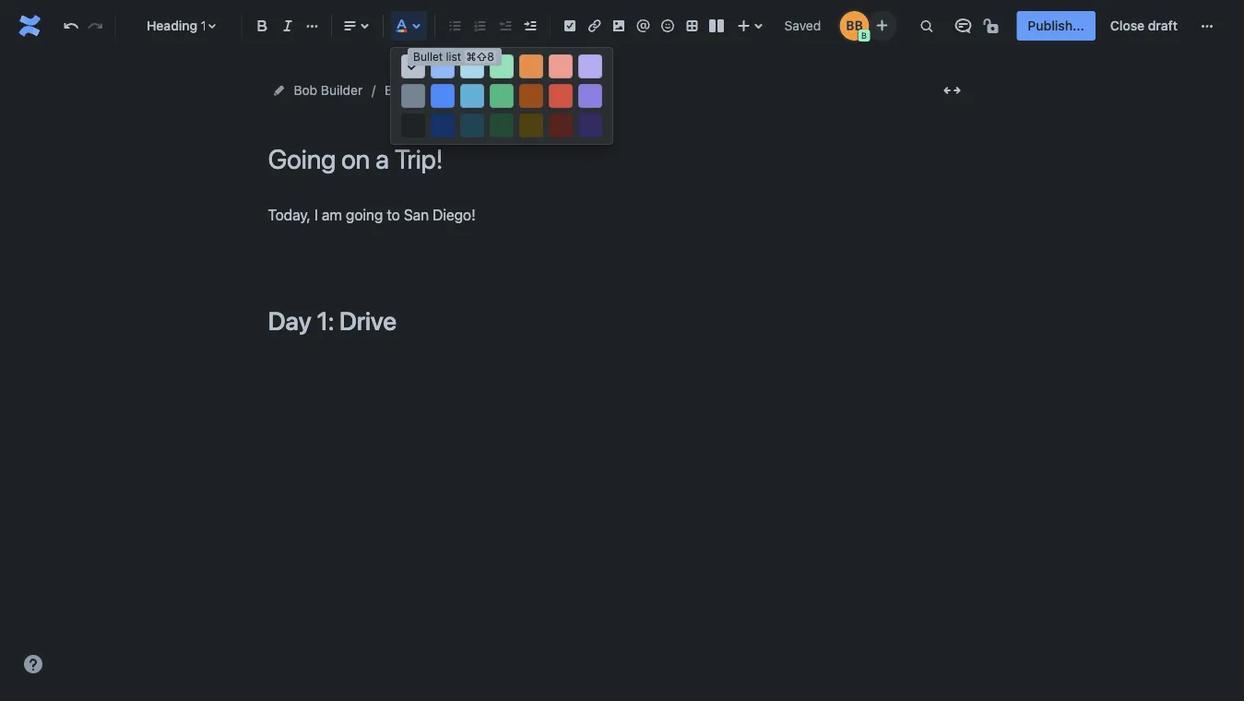 Task type: locate. For each thing, give the bounding box(es) containing it.
3 option group from the top
[[391, 111, 613, 140]]

going
[[346, 206, 383, 223]]

emoji image
[[657, 15, 679, 37]]

mention image
[[632, 15, 655, 37]]

option group down green radio
[[391, 111, 613, 140]]

table image
[[681, 15, 704, 37]]

Subtle green radio
[[490, 113, 514, 137]]

Dark gray radio
[[401, 113, 425, 137]]

bob builder image
[[840, 11, 869, 41]]

Bold green radio
[[490, 54, 514, 78]]

confluence image
[[15, 11, 44, 41], [15, 11, 44, 41]]

indent tab image
[[519, 15, 541, 37]]

list
[[446, 50, 461, 63]]

image icon image
[[384, 116, 399, 130]]

bullet
[[413, 50, 443, 63]]

Yellow radio
[[519, 84, 543, 108]]

day 1: drive
[[268, 305, 397, 335]]

italic ⌘i image
[[277, 15, 299, 37]]

Blue radio
[[431, 84, 455, 108]]

close draft button
[[1100, 11, 1189, 41]]

bob builder link
[[294, 79, 363, 101]]

Subtle red radio
[[549, 113, 573, 137]]

Bold purple radio
[[578, 54, 602, 78]]

option group down bold green radio
[[391, 81, 613, 111]]

more image
[[1197, 15, 1219, 37]]

Default radio
[[401, 54, 425, 78]]

add status button
[[528, 112, 634, 134]]

Subtle yellow radio
[[519, 113, 543, 137]]

Teal radio
[[460, 84, 484, 108]]

option group up green radio
[[391, 52, 613, 81]]

add status
[[558, 115, 623, 130]]

saved
[[785, 18, 821, 33]]

publish...
[[1028, 18, 1085, 33]]

invite to edit image
[[871, 14, 893, 36]]

bob
[[294, 83, 317, 98]]

move this blog image
[[272, 83, 286, 98]]

Blog post title text field
[[268, 144, 969, 174]]

tooltip
[[408, 48, 502, 66]]

status
[[585, 115, 623, 130]]

Subtle blue radio
[[431, 113, 455, 137]]

option group
[[391, 52, 613, 81], [391, 81, 613, 111], [391, 111, 613, 140]]

blog
[[385, 83, 412, 98]]

1
[[201, 18, 207, 33]]

Main content area, start typing to enter text. text field
[[268, 202, 969, 335]]

outdent ⇧tab image
[[494, 15, 516, 37]]

Subtle teal radio
[[460, 113, 484, 137]]

i
[[315, 206, 318, 223]]

bullet list ⌘⇧8 image
[[444, 15, 466, 37]]

align left image
[[339, 15, 361, 37]]



Task type: vqa. For each thing, say whether or not it's contained in the screenshot.
mention icon
yes



Task type: describe. For each thing, give the bounding box(es) containing it.
link image
[[583, 15, 606, 37]]

blog link
[[385, 79, 412, 101]]

layouts image
[[706, 15, 728, 37]]

publish... button
[[1017, 11, 1096, 41]]

bullet list ⌘⇧8
[[413, 50, 494, 63]]

help image
[[22, 653, 44, 675]]

2 option group from the top
[[391, 81, 613, 111]]

heading 1 button
[[123, 6, 234, 46]]

diego!
[[433, 206, 476, 223]]

bold ⌘b image
[[251, 15, 274, 37]]

Bold orange radio
[[519, 54, 543, 78]]

Green radio
[[490, 84, 514, 108]]

today,
[[268, 206, 311, 223]]

builder
[[321, 83, 363, 98]]

Bold blue radio
[[431, 54, 455, 78]]

1 option group from the top
[[391, 52, 613, 81]]

today, i am going to san diego!
[[268, 206, 476, 223]]

1:
[[317, 305, 334, 335]]

Purple radio
[[578, 84, 602, 108]]

Bold teal radio
[[460, 54, 484, 78]]

heading
[[147, 18, 198, 33]]

Gray radio
[[401, 84, 425, 108]]

no restrictions image
[[982, 15, 1004, 37]]

drive
[[339, 305, 397, 335]]

make page full-width image
[[942, 79, 964, 101]]

more formatting image
[[301, 15, 323, 37]]

Bold red radio
[[549, 54, 573, 78]]

close draft
[[1111, 18, 1178, 33]]

to
[[387, 206, 400, 223]]

default image
[[402, 55, 424, 77]]

⌘⇧8
[[466, 50, 494, 63]]

Subtle purple radio
[[578, 113, 602, 137]]

heading 1
[[147, 18, 207, 33]]

close
[[1111, 18, 1145, 33]]

action item image
[[559, 15, 581, 37]]

day
[[268, 305, 311, 335]]

add
[[558, 115, 582, 130]]

san
[[404, 206, 429, 223]]

am
[[322, 206, 342, 223]]

comment icon image
[[952, 15, 975, 37]]

numbered list ⌘⇧7 image
[[469, 15, 491, 37]]

tooltip containing bullet list
[[408, 48, 502, 66]]

bob builder
[[294, 83, 363, 98]]

Red radio
[[549, 84, 573, 108]]

find and replace image
[[916, 15, 938, 37]]

redo ⌘⇧z image
[[85, 15, 107, 37]]

undo ⌘z image
[[60, 15, 82, 37]]

add image, video, or file image
[[608, 15, 630, 37]]

draft
[[1148, 18, 1178, 33]]



